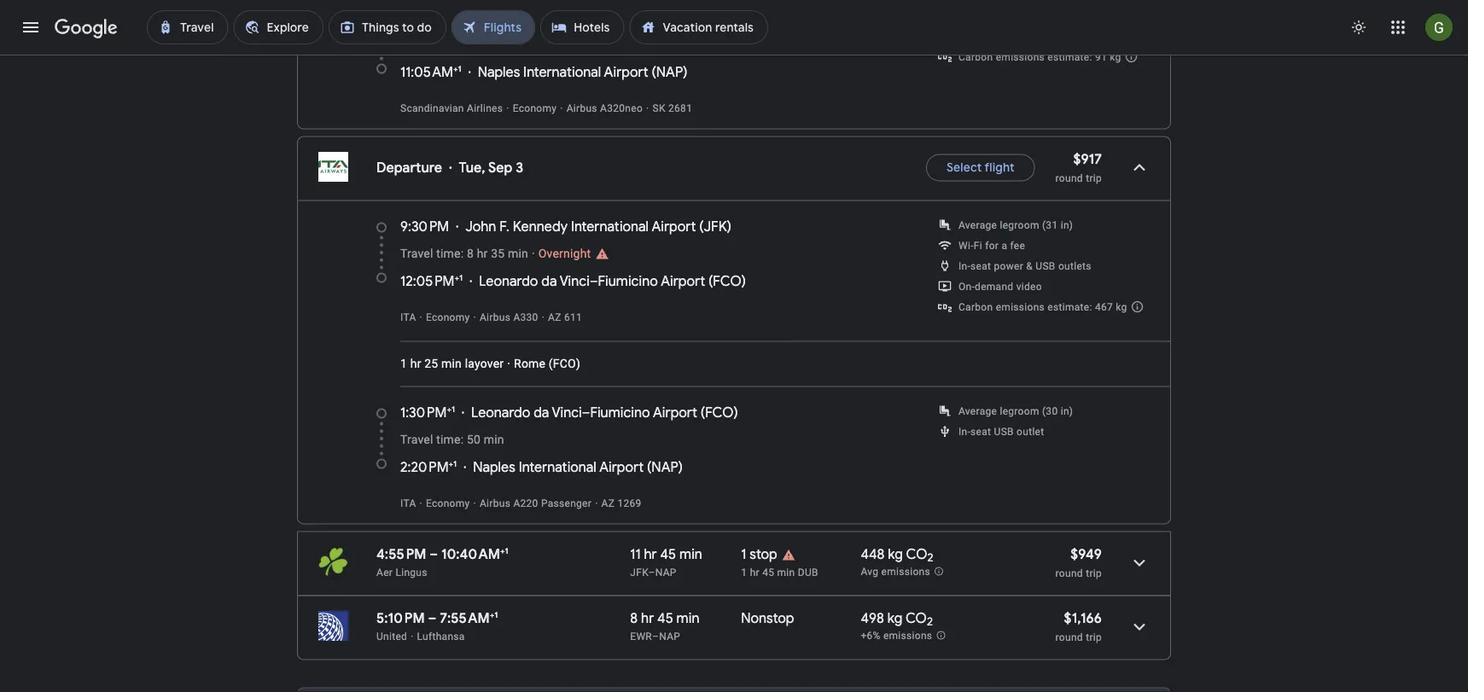Task type: locate. For each thing, give the bounding box(es) containing it.
usb
[[1036, 260, 1056, 272], [994, 426, 1014, 438]]

(
[[604, 9, 609, 26], [652, 63, 656, 81], [699, 218, 704, 235], [709, 272, 713, 290], [549, 357, 553, 371], [701, 404, 705, 421], [647, 459, 652, 476]]

1 right "10:40 am"
[[505, 546, 509, 556]]

– down the total duration 11 hr 45 min. element
[[649, 567, 656, 578]]

hr left 35
[[477, 247, 488, 261]]

1 vertical spatial co
[[906, 610, 927, 627]]

time: left 50
[[436, 433, 464, 447]]

1 left stop at right
[[741, 546, 747, 563]]

kg right 91
[[1110, 51, 1122, 63]]

0 vertical spatial leonardo
[[479, 272, 538, 290]]

nap
[[656, 63, 683, 81], [652, 459, 679, 476], [656, 567, 677, 578], [659, 631, 681, 643]]

naples
[[478, 63, 520, 81], [473, 459, 516, 476]]

leonardo for 1:30 pm
[[471, 404, 530, 421]]

seat
[[971, 260, 992, 272], [971, 426, 992, 438]]

1 inside 8:25 am + 1
[[454, 9, 457, 19]]

0 vertical spatial economy
[[513, 102, 557, 114]]

co inside 498 kg co 2
[[906, 610, 927, 627]]

498
[[861, 610, 884, 627]]

ita down 12:05 pm
[[400, 311, 416, 323]]

1 vertical spatial in-
[[959, 426, 971, 438]]

kg up +6% emissions
[[888, 610, 903, 627]]

legroom up outlet
[[1000, 405, 1040, 417]]

usb down 'average legroom (30 in)'
[[994, 426, 1014, 438]]

lingus
[[396, 567, 428, 578]]

3 round from the top
[[1056, 631, 1083, 643]]

leonardo up 50
[[471, 404, 530, 421]]

1 in- from the top
[[959, 260, 971, 272]]

united
[[377, 631, 407, 643]]

trip down $949
[[1086, 567, 1102, 579]]

in- for in-seat usb outlet
[[959, 426, 971, 438]]

min inside 8 hr 45 min ewr – nap
[[677, 610, 700, 627]]

0 vertical spatial travel
[[400, 38, 433, 52]]

1 vertical spatial legroom
[[1000, 405, 1040, 417]]

rome
[[514, 357, 546, 371]]

2 travel from the top
[[400, 247, 433, 261]]

emissions for carbon emissions estimate: 91 kg
[[996, 51, 1045, 63]]

Departure time: 1:30 PM on  Wednesday, September 4. text field
[[400, 404, 455, 421]]

2 legroom from the top
[[1000, 405, 1040, 417]]

hr for 1 hr 25 min layover
[[410, 357, 421, 371]]

 image right a330
[[542, 311, 545, 323]]

3 trip from the top
[[1086, 631, 1102, 643]]

da for 1:30 pm
[[534, 404, 549, 421]]

emissions down video
[[996, 301, 1045, 313]]

hr right 11
[[644, 546, 657, 563]]

45 for 8
[[657, 610, 673, 627]]

az left 611
[[548, 311, 562, 323]]

0 vertical spatial in-
[[959, 260, 971, 272]]

travel time: 2 hr 40 min
[[400, 38, 528, 52]]

0 vertical spatial trip
[[1086, 172, 1102, 184]]

hr for 11 hr 45 min jfk – nap
[[644, 546, 657, 563]]

1 vertical spatial time:
[[436, 247, 464, 261]]

carbon
[[959, 51, 993, 63], [959, 301, 993, 313]]

1 vertical spatial jfk
[[630, 567, 649, 578]]

1 vertical spatial naples international airport ( nap )
[[473, 459, 683, 476]]

co for 448
[[906, 546, 928, 563]]

min right the 25
[[441, 357, 462, 371]]

1 down travel time: 50 min
[[453, 459, 457, 469]]

0 vertical spatial co
[[906, 546, 928, 563]]

hr up ewr
[[641, 610, 654, 627]]

1 vertical spatial airbus
[[480, 311, 511, 323]]

leonardo da vinci–fiumicino airport ( fco ) down rome ( fco )
[[471, 404, 738, 421]]

airbus for leonardo
[[480, 497, 511, 509]]

+ for 11:05 am
[[453, 63, 458, 74]]

min
[[508, 38, 528, 52], [508, 247, 528, 261], [441, 357, 462, 371], [484, 433, 504, 447], [680, 546, 703, 563], [777, 567, 795, 578], [677, 610, 700, 627]]

– right 4:55 pm
[[430, 546, 438, 563]]

1:30 pm + 1
[[400, 404, 455, 421]]

avg emissions
[[861, 566, 931, 578]]

– inside 11 hr 45 min jfk – nap
[[649, 567, 656, 578]]

average up 'in-seat usb outlet' at the right bottom of page
[[959, 405, 997, 417]]

2 vertical spatial fco
[[705, 404, 734, 421]]

1 left the 25
[[400, 357, 407, 371]]

1 inside 5:10 pm – 7:55 am + 1
[[495, 610, 498, 620]]

 image left rome
[[507, 357, 511, 371]]

cph
[[609, 9, 637, 26]]

legroom for john f. kennedy international airport ( jfk )
[[1000, 219, 1040, 231]]

45
[[660, 546, 676, 563], [763, 567, 775, 578], [657, 610, 673, 627]]

trip inside $949 round trip
[[1086, 567, 1102, 579]]

az for airport
[[602, 497, 615, 509]]

jfk inside 11 hr 45 min jfk – nap
[[630, 567, 649, 578]]

+ inside '1:30 pm + 1'
[[447, 404, 452, 415]]

hr left the 40
[[477, 38, 488, 52]]

jfk
[[704, 218, 727, 235], [630, 567, 649, 578]]

0 vertical spatial seat
[[971, 260, 992, 272]]

nap inside 8 hr 45 min ewr – nap
[[659, 631, 681, 643]]

0 vertical spatial naples
[[478, 63, 520, 81]]

2 up avg emissions
[[928, 551, 934, 565]]

average
[[959, 219, 997, 231], [959, 405, 997, 417]]

legroom
[[1000, 219, 1040, 231], [1000, 405, 1040, 417]]

airbus left the a220
[[480, 497, 511, 509]]

round down $917
[[1056, 172, 1083, 184]]

0 vertical spatial vinci–fiumicino
[[560, 272, 658, 290]]

sk
[[653, 102, 666, 114]]

round inside the $1,166 round trip
[[1056, 631, 1083, 643]]

time:
[[436, 38, 464, 52], [436, 247, 464, 261], [436, 433, 464, 447]]

2 in- from the top
[[959, 426, 971, 438]]

1 vertical spatial ita
[[400, 497, 416, 509]]

8 inside 8 hr 45 min ewr – nap
[[630, 610, 638, 627]]

2 left the 40
[[467, 38, 474, 52]]

1 vertical spatial leonardo
[[471, 404, 530, 421]]

1 down 1 stop flight. element
[[741, 567, 747, 578]]

448
[[861, 546, 885, 563]]

naples down the 40
[[478, 63, 520, 81]]

time: for 9:30 pm
[[436, 247, 464, 261]]

1 legroom from the top
[[1000, 219, 1040, 231]]

2 seat from the top
[[971, 426, 992, 438]]

5:10 pm – 7:55 am + 1
[[377, 610, 498, 627]]

2 vertical spatial travel
[[400, 433, 433, 447]]

1 vertical spatial 8
[[630, 610, 638, 627]]

2 inside 448 kg co 2
[[928, 551, 934, 565]]

time: up 12:05 pm + 1
[[436, 247, 464, 261]]

az left the 1269
[[602, 497, 615, 509]]

+ inside the 11:05 am + 1
[[453, 63, 458, 74]]

round inside $949 round trip
[[1056, 567, 1083, 579]]

on-
[[959, 280, 975, 292]]

– up lufthansa
[[428, 610, 437, 627]]

estimate: left 91
[[1048, 51, 1093, 63]]

1 vertical spatial az
[[602, 497, 615, 509]]

Departure time: 8:25 AM on  Wednesday, September 4. text field
[[400, 9, 457, 26]]

lufthansa
[[417, 631, 465, 643]]

$917 round trip
[[1056, 150, 1102, 184]]

1 estimate: from the top
[[1048, 51, 1093, 63]]

layover
[[465, 357, 504, 371]]

usb right &
[[1036, 260, 1056, 272]]

0 horizontal spatial usb
[[994, 426, 1014, 438]]

min left dub
[[777, 567, 795, 578]]

emissions for avg emissions
[[882, 566, 931, 578]]

+ inside 12:05 pm + 1
[[455, 272, 459, 283]]

change appearance image
[[1339, 7, 1380, 48]]

1166 US dollars text field
[[1064, 610, 1102, 627]]

Departure time: 4:55 PM. text field
[[377, 546, 426, 563]]

legroom for leonardo da vinci–fiumicino airport ( fco )
[[1000, 405, 1040, 417]]

1 down travel time: 2 hr 40 min
[[458, 63, 462, 74]]

hr down 1 stop flight. element
[[750, 567, 760, 578]]

naples down 50
[[473, 459, 516, 476]]

1 vertical spatial 2
[[928, 551, 934, 565]]

7:55 am
[[440, 610, 490, 627]]

1 horizontal spatial az
[[602, 497, 615, 509]]

12:05 pm + 1
[[400, 272, 463, 290]]

travel down 8:25 am at the top
[[400, 38, 433, 52]]

estimate: for 91
[[1048, 51, 1093, 63]]

2 inside 498 kg co 2
[[927, 615, 933, 629]]

1 vertical spatial carbon
[[959, 301, 993, 313]]

0 vertical spatial fco
[[713, 272, 742, 290]]

1 stop
[[741, 546, 778, 563]]

ita down 2:20 pm
[[400, 497, 416, 509]]

2 vertical spatial 45
[[657, 610, 673, 627]]

2 round from the top
[[1056, 567, 1083, 579]]

1 right 7:55 am
[[495, 610, 498, 620]]

round inside $917 round trip
[[1056, 172, 1083, 184]]

round for $949
[[1056, 567, 1083, 579]]

tue, sep 3
[[459, 159, 524, 176]]

international for (
[[523, 63, 601, 81]]

hr inside 11 hr 45 min jfk – nap
[[644, 546, 657, 563]]

1 horizontal spatial 8
[[630, 610, 638, 627]]

2 carbon from the top
[[959, 301, 993, 313]]

nap inside 11 hr 45 min jfk – nap
[[656, 567, 677, 578]]

11:05 am
[[400, 63, 453, 81]]

2 vertical spatial round
[[1056, 631, 1083, 643]]

trip inside the $1,166 round trip
[[1086, 631, 1102, 643]]

2 vertical spatial international
[[519, 459, 597, 476]]

0 vertical spatial da
[[542, 272, 557, 290]]

0 vertical spatial average
[[959, 219, 997, 231]]

in) right (30
[[1061, 405, 1074, 417]]

&
[[1027, 260, 1033, 272]]

overnight
[[539, 247, 591, 261]]

2 in) from the top
[[1061, 405, 1074, 417]]

1 vertical spatial round
[[1056, 567, 1083, 579]]

0 vertical spatial airbus
[[567, 102, 598, 114]]

in- for in-seat power & usb outlets
[[959, 260, 971, 272]]

fee
[[1011, 239, 1026, 251]]

Arrival time: 7:55 AM on  Wednesday, September 4. text field
[[440, 610, 498, 627]]

international
[[523, 63, 601, 81], [571, 218, 649, 235], [519, 459, 597, 476]]

video
[[1017, 280, 1042, 292]]

0 vertical spatial estimate:
[[1048, 51, 1093, 63]]

2 average from the top
[[959, 405, 997, 417]]

0 vertical spatial 8
[[467, 247, 474, 261]]

Arrival time: 10:40 AM on  Wednesday, September 4. text field
[[441, 546, 509, 563]]

1 vertical spatial estimate:
[[1048, 301, 1093, 313]]

1 ita from the top
[[400, 311, 416, 323]]

Departure time: 5:10 PM. text field
[[377, 610, 425, 627]]

in) right (31
[[1061, 219, 1074, 231]]

travel down 9:30 pm "text field"
[[400, 247, 433, 261]]

1
[[454, 9, 457, 19], [458, 63, 462, 74], [459, 272, 463, 283], [400, 357, 407, 371], [452, 404, 455, 415], [453, 459, 457, 469], [505, 546, 509, 556], [741, 546, 747, 563], [741, 567, 747, 578], [495, 610, 498, 620]]

1 vertical spatial usb
[[994, 426, 1014, 438]]

carbon emissions estimate: 467 kilograms element
[[959, 301, 1128, 313]]

min inside 11 hr 45 min jfk – nap
[[680, 546, 703, 563]]

 image
[[542, 311, 545, 323], [507, 357, 511, 371]]

travel for 8:25 am
[[400, 38, 433, 52]]

0 horizontal spatial  image
[[507, 357, 511, 371]]

airbus left a320neo
[[567, 102, 598, 114]]

min for travel time: 50 min
[[484, 433, 504, 447]]

1 round from the top
[[1056, 172, 1083, 184]]

498 kg co 2
[[861, 610, 933, 629]]

time: for 8:25 am
[[436, 38, 464, 52]]

international up passenger
[[519, 459, 597, 476]]

vinci–fiumicino for 12:05 pm
[[560, 272, 658, 290]]

trip inside $917 round trip
[[1086, 172, 1102, 184]]

economy
[[513, 102, 557, 114], [426, 311, 470, 323], [426, 497, 470, 509]]

2681
[[669, 102, 693, 114]]

0 vertical spatial az
[[548, 311, 562, 323]]

+ for 12:05 pm
[[455, 272, 459, 283]]

2
[[467, 38, 474, 52], [928, 551, 934, 565], [927, 615, 933, 629]]

45 down stop at right
[[763, 567, 775, 578]]

45 right 11
[[660, 546, 676, 563]]

travel down 1:30 pm
[[400, 433, 433, 447]]

+ inside 2:20 pm + 1
[[449, 459, 453, 469]]

economy down arrival time: 12:05 pm on  wednesday, september 4. text field
[[426, 311, 470, 323]]

1 travel from the top
[[400, 38, 433, 52]]

airbus for john
[[480, 311, 511, 323]]

(30
[[1042, 405, 1058, 417]]

1 vertical spatial da
[[534, 404, 549, 421]]

2 up +6% emissions
[[927, 615, 933, 629]]

da down rome ( fco )
[[534, 404, 549, 421]]

a220
[[513, 497, 538, 509]]

1 hr 45 min dub
[[741, 567, 819, 578]]

leaves john f. kennedy international airport at 4:55 pm on tuesday, september 3 and arrives at naples international airport at 10:40 am on wednesday, september 4. element
[[377, 546, 509, 563]]

1 trip from the top
[[1086, 172, 1102, 184]]

45 down 11 hr 45 min jfk – nap
[[657, 610, 673, 627]]

1 inside '1:30 pm + 1'
[[452, 404, 455, 415]]

2 vertical spatial trip
[[1086, 631, 1102, 643]]

leaves newark liberty international airport at 5:10 pm on tuesday, september 3 and arrives at naples international airport at 7:55 am on wednesday, september 4. element
[[377, 610, 498, 627]]

3 time: from the top
[[436, 433, 464, 447]]

0 vertical spatial 45
[[660, 546, 676, 563]]

trip down the $1,166 'text box'
[[1086, 631, 1102, 643]]

1 vertical spatial in)
[[1061, 405, 1074, 417]]

1 in) from the top
[[1061, 219, 1074, 231]]

1 horizontal spatial usb
[[1036, 260, 1056, 272]]

1 vertical spatial travel
[[400, 247, 433, 261]]

co up avg emissions
[[906, 546, 928, 563]]

airbus for copenhagen
[[567, 102, 598, 114]]

917 US dollars text field
[[1074, 150, 1102, 168]]

min down 11 hr 45 min jfk – nap
[[677, 610, 700, 627]]

emissions left 91
[[996, 51, 1045, 63]]

in-
[[959, 260, 971, 272], [959, 426, 971, 438]]

da
[[542, 272, 557, 290], [534, 404, 549, 421]]

min right the 40
[[508, 38, 528, 52]]

0 horizontal spatial az
[[548, 311, 562, 323]]

f.
[[500, 218, 510, 235]]

travel for 1:30 pm
[[400, 433, 433, 447]]

trip for $1,166
[[1086, 631, 1102, 643]]

kg right 467
[[1116, 301, 1128, 313]]

1 horizontal spatial  image
[[542, 311, 545, 323]]

az 611
[[548, 311, 582, 323]]

3 travel from the top
[[400, 433, 433, 447]]

airport
[[557, 9, 601, 26], [604, 63, 649, 81], [652, 218, 696, 235], [661, 272, 705, 290], [653, 404, 698, 421], [600, 459, 644, 476]]

+ inside '4:55 pm – 10:40 am + 1'
[[500, 546, 505, 556]]

leonardo for 12:05 pm
[[479, 272, 538, 290]]

vinci–fiumicino up 611
[[560, 272, 658, 290]]

vinci–fiumicino for 1:30 pm
[[552, 404, 650, 421]]

2 vertical spatial time:
[[436, 433, 464, 447]]

co inside 448 kg co 2
[[906, 546, 928, 563]]

international for vinci–fiumicino
[[519, 459, 597, 476]]

main menu image
[[20, 17, 41, 38]]

8 left 35
[[467, 247, 474, 261]]

nonstop flight. element
[[741, 610, 794, 630]]

emissions
[[996, 51, 1045, 63], [996, 301, 1045, 313], [882, 566, 931, 578], [884, 630, 933, 642]]

1 right 1:30 pm
[[452, 404, 455, 415]]

vinci–fiumicino down rome ( fco )
[[552, 404, 650, 421]]

11
[[630, 546, 641, 563]]

2 trip from the top
[[1086, 567, 1102, 579]]

1 vertical spatial leonardo da vinci–fiumicino airport ( fco )
[[471, 404, 738, 421]]

select flight button
[[926, 147, 1035, 188]]

co up +6% emissions
[[906, 610, 927, 627]]

45 inside 11 hr 45 min jfk – nap
[[660, 546, 676, 563]]

448 kg co 2
[[861, 546, 934, 565]]

2 vertical spatial 2
[[927, 615, 933, 629]]

copenhagen
[[473, 9, 554, 26]]

2 estimate: from the top
[[1048, 301, 1093, 313]]

hr left the 25
[[410, 357, 421, 371]]

estimate: left 467
[[1048, 301, 1093, 313]]

45 for 11
[[660, 546, 676, 563]]

0 vertical spatial leonardo da vinci–fiumicino airport ( fco )
[[479, 272, 746, 290]]

average for john f. kennedy international airport ( jfk )
[[959, 219, 997, 231]]

 image
[[532, 247, 535, 261]]

seat down fi
[[971, 260, 992, 272]]

layover (1 of 1) is a 1 hr 45 min overnight layover at dublin airport in dublin. element
[[741, 566, 852, 579]]

0 vertical spatial legroom
[[1000, 219, 1040, 231]]

seat down 'average legroom (30 in)'
[[971, 426, 992, 438]]

fco for 1:30 pm
[[705, 404, 734, 421]]

1 carbon from the top
[[959, 51, 993, 63]]

economy right airlines
[[513, 102, 557, 114]]

in- down 'average legroom (30 in)'
[[959, 426, 971, 438]]

1 average from the top
[[959, 219, 997, 231]]

round down $949
[[1056, 567, 1083, 579]]

hr inside 8 hr 45 min ewr – nap
[[641, 610, 654, 627]]

international up the overnight
[[571, 218, 649, 235]]

+ for 1:30 pm
[[447, 404, 452, 415]]

1 vertical spatial economy
[[426, 311, 470, 323]]

time: up arrival time: 11:05 am on  wednesday, september 4. text box
[[436, 38, 464, 52]]

+ inside 8:25 am + 1
[[449, 9, 454, 19]]

1 inside layover (1 of 1) is a 1 hr 45 min overnight layover at dublin airport in dublin. element
[[741, 567, 747, 578]]

0 vertical spatial carbon
[[959, 51, 993, 63]]

Arrival time: 12:05 PM on  Wednesday, September 4. text field
[[400, 272, 463, 290]]

$949
[[1071, 546, 1102, 563]]

kg up avg emissions
[[888, 546, 903, 563]]

min right 50
[[484, 433, 504, 447]]

legroom up fee
[[1000, 219, 1040, 231]]

economy down 2:20 pm + 1 at the left
[[426, 497, 470, 509]]

naples international airport ( nap ) up airbus a320neo
[[478, 63, 688, 81]]

round down the $1,166 'text box'
[[1056, 631, 1083, 643]]

– down total duration 8 hr 45 min. element
[[652, 631, 659, 643]]

az
[[548, 311, 562, 323], [602, 497, 615, 509]]

0 vertical spatial  image
[[542, 311, 545, 323]]

1 inside 12:05 pm + 1
[[459, 272, 463, 283]]

emissions down 448 kg co 2 at the right bottom of page
[[882, 566, 931, 578]]

0 vertical spatial ita
[[400, 311, 416, 323]]

8 up ewr
[[630, 610, 638, 627]]

1 vertical spatial average
[[959, 405, 997, 417]]

0 vertical spatial jfk
[[704, 218, 727, 235]]

0 vertical spatial round
[[1056, 172, 1083, 184]]

5:10 pm
[[377, 610, 425, 627]]

50
[[467, 433, 481, 447]]

1 vertical spatial 45
[[763, 567, 775, 578]]

1 vertical spatial naples
[[473, 459, 516, 476]]

trip for $917
[[1086, 172, 1102, 184]]

+
[[449, 9, 454, 19], [453, 63, 458, 74], [455, 272, 459, 283], [447, 404, 452, 415], [449, 459, 453, 469], [500, 546, 505, 556], [490, 610, 495, 620]]

time: for 1:30 pm
[[436, 433, 464, 447]]

91
[[1095, 51, 1107, 63]]

1 vertical spatial trip
[[1086, 567, 1102, 579]]

leonardo da vinci–fiumicino airport ( fco ) up 611
[[479, 272, 746, 290]]

1 time: from the top
[[436, 38, 464, 52]]

co for 498
[[906, 610, 927, 627]]

45 inside 8 hr 45 min ewr – nap
[[657, 610, 673, 627]]

naples international airport ( nap ) up passenger
[[473, 459, 683, 476]]

in- down wi-
[[959, 260, 971, 272]]

2 vertical spatial airbus
[[480, 497, 511, 509]]

average up fi
[[959, 219, 997, 231]]

airbus left a330
[[480, 311, 511, 323]]

1 vertical spatial international
[[571, 218, 649, 235]]

economy for 2:20 pm
[[426, 497, 470, 509]]

carbon for carbon emissions estimate: 467 kg
[[959, 301, 993, 313]]

min right 11
[[680, 546, 703, 563]]

emissions down 498 kg co 2
[[884, 630, 933, 642]]

1 vertical spatial seat
[[971, 426, 992, 438]]

international down copenhagen airport ( cph )
[[523, 63, 601, 81]]

leonardo da vinci–fiumicino airport ( fco ) for 1:30 pm
[[471, 404, 738, 421]]

0 vertical spatial in)
[[1061, 219, 1074, 231]]

1 seat from the top
[[971, 260, 992, 272]]

1 down travel time: 8 hr 35 min
[[459, 272, 463, 283]]

0 horizontal spatial jfk
[[630, 567, 649, 578]]

1 right 8:25 am at the top
[[454, 9, 457, 19]]

$917
[[1074, 150, 1102, 168]]

0 vertical spatial naples international airport ( nap )
[[478, 63, 688, 81]]

carbon emissions estimate: 91 kilograms element
[[959, 51, 1122, 63]]

travel time: 8 hr 35 min
[[400, 247, 528, 261]]

vinci–fiumicino
[[560, 272, 658, 290], [552, 404, 650, 421]]

for
[[985, 239, 999, 251]]

da down the overnight
[[542, 272, 557, 290]]

8:25 am + 1
[[400, 9, 457, 26]]

trip down $917
[[1086, 172, 1102, 184]]

2 time: from the top
[[436, 247, 464, 261]]

0 vertical spatial international
[[523, 63, 601, 81]]

2 ita from the top
[[400, 497, 416, 509]]

az for vinci–fiumicino
[[548, 311, 562, 323]]

2 vertical spatial economy
[[426, 497, 470, 509]]

0 vertical spatial time:
[[436, 38, 464, 52]]

travel
[[400, 38, 433, 52], [400, 247, 433, 261], [400, 433, 433, 447]]

leonardo down 35
[[479, 272, 538, 290]]

1 vertical spatial vinci–fiumicino
[[552, 404, 650, 421]]



Task type: vqa. For each thing, say whether or not it's contained in the screenshot.
 image in the left bottom of the page inside the 'Suggested trips from San Francisco' region
no



Task type: describe. For each thing, give the bounding box(es) containing it.
carbon emissions estimate: 91 kg
[[959, 51, 1122, 63]]

hr for 8 hr 45 min ewr – nap
[[641, 610, 654, 627]]

3
[[516, 159, 524, 176]]

8:25 am
[[400, 9, 449, 26]]

1 inside 1 stop flight. element
[[741, 546, 747, 563]]

aer lingus
[[377, 567, 428, 578]]

total duration 8 hr 45 min. element
[[630, 610, 741, 630]]

hr for 1 hr 45 min dub
[[750, 567, 760, 578]]

0 vertical spatial 2
[[467, 38, 474, 52]]

trip for $949
[[1086, 567, 1102, 579]]

average for leonardo da vinci–fiumicino airport ( fco )
[[959, 405, 997, 417]]

airbus a320neo
[[567, 102, 643, 114]]

economy for 12:05 pm
[[426, 311, 470, 323]]

outlet
[[1017, 426, 1045, 438]]

10:40 am
[[441, 546, 500, 563]]

ita for 12:05 pm
[[400, 311, 416, 323]]

+6%
[[861, 630, 881, 642]]

1 inside '4:55 pm – 10:40 am + 1'
[[505, 546, 509, 556]]

average legroom (31 in)
[[959, 219, 1074, 231]]

+ for 8:25 am
[[449, 9, 454, 19]]

611
[[564, 311, 582, 323]]

carbon for carbon emissions estimate: 91 kg
[[959, 51, 993, 63]]

naples for 2:20 pm
[[473, 459, 516, 476]]

travel time: 50 min
[[400, 433, 504, 447]]

total duration 11 hr 45 min. element
[[630, 546, 741, 566]]

fco for 12:05 pm
[[713, 272, 742, 290]]

select
[[947, 160, 982, 175]]

2 for 8 hr 45 min
[[927, 615, 933, 629]]

(31
[[1042, 219, 1058, 231]]

$949 round trip
[[1056, 546, 1102, 579]]

2:20 pm
[[400, 459, 449, 476]]

0 horizontal spatial 8
[[467, 247, 474, 261]]

$1,166
[[1064, 610, 1102, 627]]

1 vertical spatial  image
[[507, 357, 511, 371]]

min for 8 hr 45 min ewr – nap
[[677, 610, 700, 627]]

flight details. leaves john f. kennedy international airport at 4:55 pm on tuesday, september 3 and arrives at naples international airport at 10:40 am on wednesday, september 4. image
[[1119, 543, 1160, 584]]

12:05 pm
[[400, 272, 455, 290]]

1 inside 2:20 pm + 1
[[453, 459, 457, 469]]

john f. kennedy international airport ( jfk )
[[466, 218, 732, 235]]

economy for 11:05 am
[[513, 102, 557, 114]]

rome ( fco )
[[514, 357, 581, 371]]

kg inside 448 kg co 2
[[888, 546, 903, 563]]

aer
[[377, 567, 393, 578]]

a330
[[513, 311, 538, 323]]

949 US dollars text field
[[1071, 546, 1102, 563]]

in) for leonardo da vinci–fiumicino airport ( fco )
[[1061, 405, 1074, 417]]

1 horizontal spatial jfk
[[704, 218, 727, 235]]

wi-fi for a fee
[[959, 239, 1026, 251]]

wi-
[[959, 239, 974, 251]]

25
[[425, 357, 438, 371]]

departure
[[377, 159, 442, 176]]

+ inside 5:10 pm – 7:55 am + 1
[[490, 610, 495, 620]]

tue,
[[459, 159, 486, 176]]

travel for 9:30 pm
[[400, 247, 433, 261]]

emissions for carbon emissions estimate: 467 kg
[[996, 301, 1045, 313]]

35
[[491, 247, 505, 261]]

scandinavian airlines
[[400, 102, 503, 114]]

1 hr 25 min layover
[[400, 357, 504, 371]]

average legroom (30 in)
[[959, 405, 1074, 417]]

naples international airport ( nap ) for vinci–fiumicino
[[473, 459, 683, 476]]

Arrival time: 2:20 PM on  Wednesday, September 4. text field
[[400, 459, 457, 476]]

az 1269
[[602, 497, 642, 509]]

2:20 pm + 1
[[400, 459, 457, 476]]

kennedy
[[513, 218, 568, 235]]

airbus a330
[[480, 311, 538, 323]]

in) for john f. kennedy international airport ( jfk )
[[1061, 219, 1074, 231]]

min for 1 hr 25 min layover
[[441, 357, 462, 371]]

estimate: for 467
[[1048, 301, 1093, 313]]

emissions for +6% emissions
[[884, 630, 933, 642]]

da for 12:05 pm
[[542, 272, 557, 290]]

ewr
[[630, 631, 652, 643]]

naples international airport ( nap ) for (
[[478, 63, 688, 81]]

copenhagen airport ( cph )
[[473, 9, 641, 26]]

flight
[[985, 160, 1015, 175]]

round for $917
[[1056, 172, 1083, 184]]

4:55 pm – 10:40 am + 1
[[377, 546, 509, 563]]

sep
[[488, 159, 513, 176]]

carbon emissions estimate: 467 kg
[[959, 301, 1128, 313]]

naples for 11:05 am
[[478, 63, 520, 81]]

8 hr 45 min ewr – nap
[[630, 610, 700, 643]]

1:30 pm
[[400, 404, 447, 421]]

min for 11 hr 45 min jfk – nap
[[680, 546, 703, 563]]

stop
[[750, 546, 778, 563]]

john
[[466, 218, 496, 235]]

passenger
[[541, 497, 592, 509]]

467
[[1095, 301, 1113, 313]]

airlines
[[467, 102, 503, 114]]

a
[[1002, 239, 1008, 251]]

1 inside the 11:05 am + 1
[[458, 63, 462, 74]]

dub
[[798, 567, 819, 578]]

+6% emissions
[[861, 630, 933, 642]]

fi
[[974, 239, 983, 251]]

nonstop
[[741, 610, 794, 627]]

power
[[994, 260, 1024, 272]]

kg inside 498 kg co 2
[[888, 610, 903, 627]]

flight details. leaves newark liberty international airport at 5:10 pm on tuesday, september 3 and arrives at naples international airport at 7:55 am on wednesday, september 4. image
[[1119, 607, 1160, 648]]

round for $1,166
[[1056, 631, 1083, 643]]

select flight
[[947, 160, 1015, 175]]

seat for power
[[971, 260, 992, 272]]

Departure time: 9:30 PM. text field
[[400, 218, 449, 235]]

a320neo
[[600, 102, 643, 114]]

leonardo da vinci–fiumicino airport ( fco ) for 12:05 pm
[[479, 272, 746, 290]]

seat for usb
[[971, 426, 992, 438]]

11:05 am + 1
[[400, 63, 462, 81]]

demand
[[975, 280, 1014, 292]]

1 vertical spatial fco
[[553, 357, 576, 371]]

– inside 8 hr 45 min ewr – nap
[[652, 631, 659, 643]]

airbus a220 passenger
[[480, 497, 592, 509]]

avg
[[861, 566, 879, 578]]

1 stop flight. element
[[741, 546, 778, 566]]

$1,166 round trip
[[1056, 610, 1102, 643]]

0 vertical spatial usb
[[1036, 260, 1056, 272]]

+ for 2:20 pm
[[449, 459, 453, 469]]

scandinavian
[[400, 102, 464, 114]]

45 for 1
[[763, 567, 775, 578]]

min for 1 hr 45 min dub
[[777, 567, 795, 578]]

ita for 2:20 pm
[[400, 497, 416, 509]]

9:30 pm
[[400, 218, 449, 235]]

Arrival time: 11:05 AM on  Wednesday, September 4. text field
[[400, 63, 462, 81]]

11 hr 45 min jfk – nap
[[630, 546, 703, 578]]

2 for 11 hr 45 min
[[928, 551, 934, 565]]

1269
[[618, 497, 642, 509]]

min right 35
[[508, 247, 528, 261]]

in-seat usb outlet
[[959, 426, 1045, 438]]



